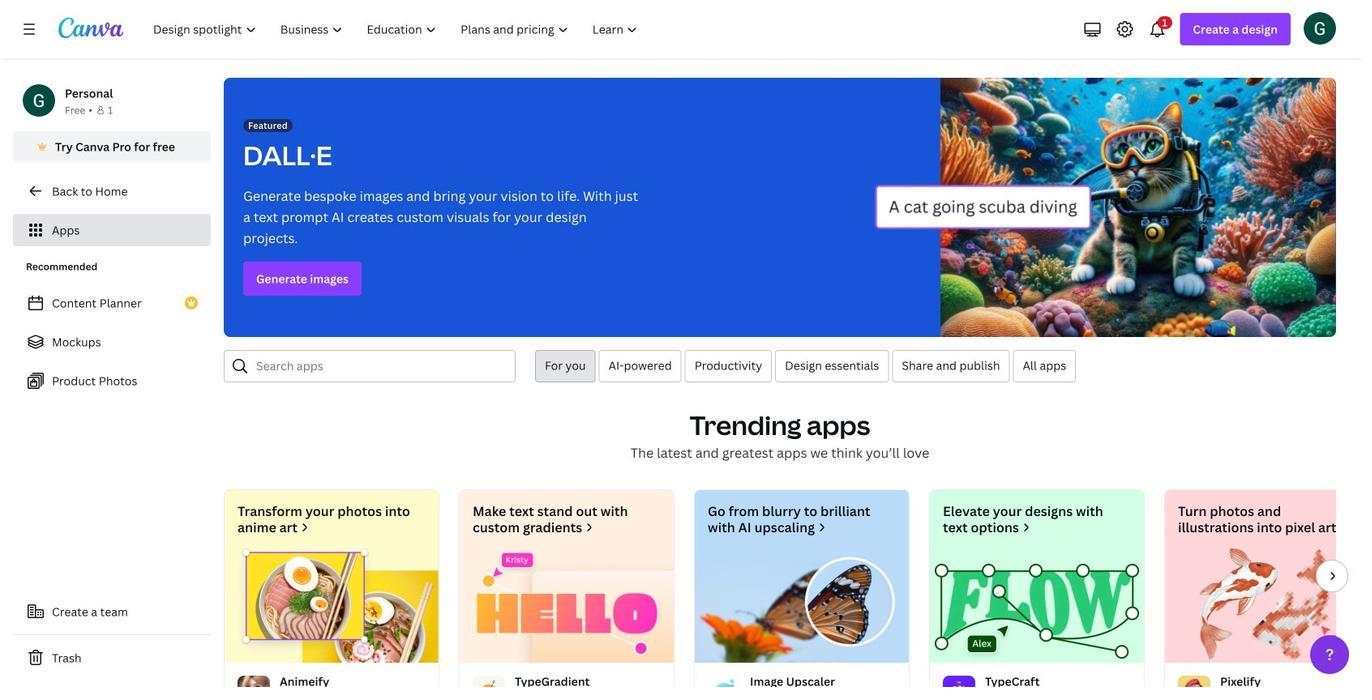 Task type: locate. For each thing, give the bounding box(es) containing it.
list
[[13, 287, 211, 397]]

Input field to search for apps search field
[[256, 351, 505, 382]]

top level navigation element
[[143, 13, 652, 45]]



Task type: describe. For each thing, give the bounding box(es) containing it.
typecraft image
[[930, 549, 1144, 663]]

an image with a cursor next to a text box containing the prompt "a cat going scuba diving" to generate an image. the generated image of a cat doing scuba diving is behind the text box. image
[[875, 78, 1337, 337]]

greg robinson image
[[1304, 12, 1337, 44]]

pixelify image
[[1165, 549, 1362, 663]]

image upscaler image
[[695, 549, 909, 663]]

animeify image
[[225, 549, 439, 663]]

typegradient image
[[460, 549, 674, 663]]



Task type: vqa. For each thing, say whether or not it's contained in the screenshot.
Pixelify image on the bottom right
yes



